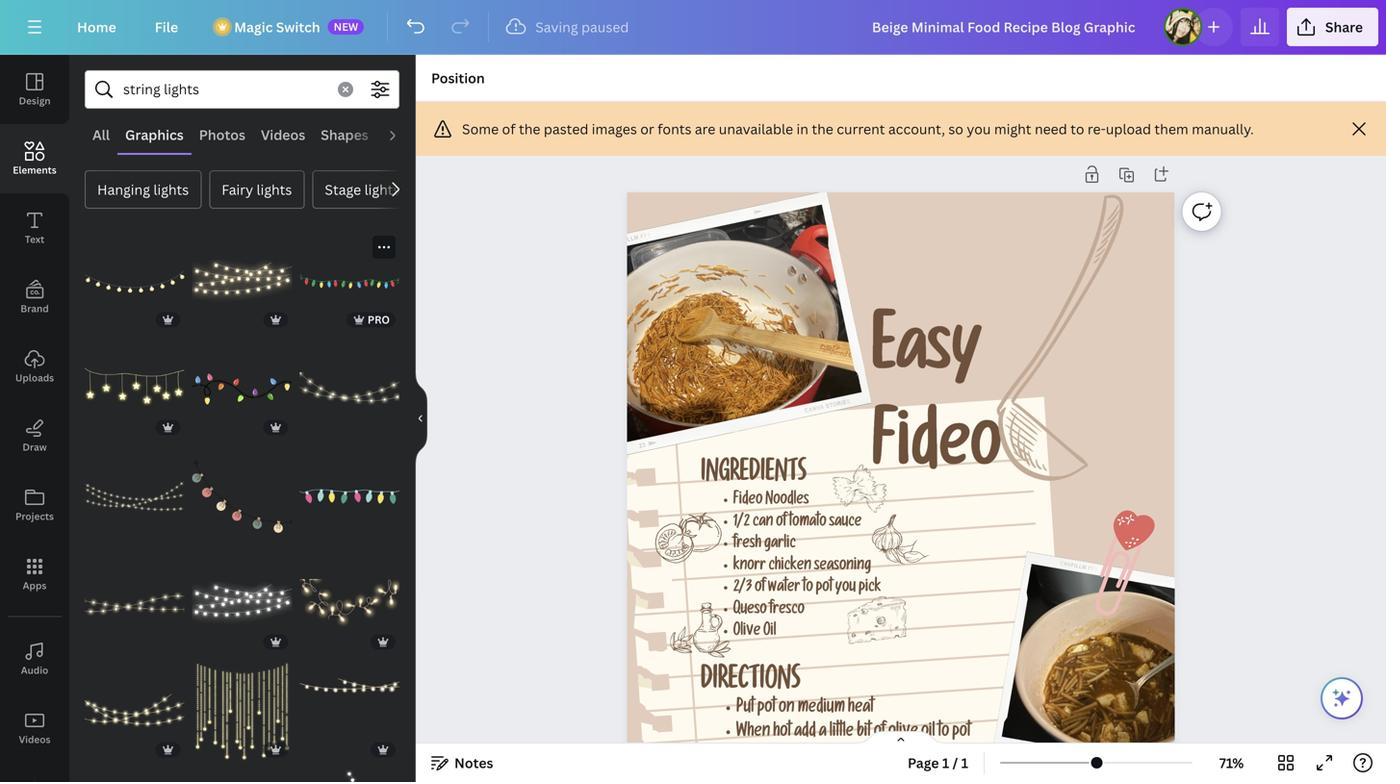 Task type: locate. For each thing, give the bounding box(es) containing it.
1 horizontal spatial audio
[[384, 126, 422, 144]]

2 horizontal spatial lights
[[364, 180, 400, 199]]

main menu bar
[[0, 0, 1386, 55]]

0 horizontal spatial the
[[519, 120, 540, 138]]

1 horizontal spatial audio button
[[376, 116, 430, 153]]

0 vertical spatial pot
[[816, 581, 833, 597]]

photos button
[[191, 116, 253, 153]]

71%
[[1219, 754, 1244, 772]]

audio right shapes
[[384, 126, 422, 144]]

1
[[942, 754, 949, 772], [961, 754, 968, 772]]

stage lights button
[[312, 170, 412, 209]]

switch
[[276, 18, 320, 36]]

lights right hanging
[[153, 180, 189, 199]]

in
[[796, 120, 808, 138]]

0 vertical spatial fideo
[[872, 418, 1001, 490]]

1/2
[[733, 515, 750, 532]]

1 horizontal spatial lights
[[256, 180, 292, 199]]

ingredients
[[701, 463, 806, 490]]

1 horizontal spatial the
[[812, 120, 833, 138]]

or
[[640, 120, 654, 138]]

light string element image
[[85, 339, 184, 439]]

0 horizontal spatial glowing christmas lights illustration image
[[85, 554, 184, 654]]

noodles
[[766, 493, 809, 510]]

lights for fairy lights
[[256, 180, 292, 199]]

you down seasoning at bottom right
[[835, 581, 856, 597]]

lights
[[153, 180, 189, 199], [256, 180, 292, 199], [364, 180, 400, 199]]

to
[[1070, 120, 1084, 138], [803, 581, 813, 597], [938, 725, 949, 742]]

shapes
[[321, 126, 368, 144]]

71% button
[[1200, 748, 1263, 779]]

fideo for fideo noodles 1/2 can of tomato sauce fresh garlic knorr chicken seasoning 2/3 of water to pot you pick queso fresco olive oil
[[733, 493, 763, 510]]

fairy lights
[[222, 180, 292, 199]]

warm white string light bulb hand drawn image
[[192, 232, 292, 332]]

1 vertical spatial audio
[[21, 664, 48, 677]]

pick
[[859, 581, 881, 597]]

audio button down apps
[[0, 625, 69, 694]]

0 horizontal spatial lights
[[153, 180, 189, 199]]

cool white string light bulb hand drawn image
[[192, 554, 292, 654]]

0 horizontal spatial pot
[[757, 701, 776, 719]]

1 vertical spatial fideo
[[733, 493, 763, 510]]

1 right "/"
[[961, 754, 968, 772]]

pot down seasoning at bottom right
[[816, 581, 833, 597]]

the
[[519, 120, 540, 138], [812, 120, 833, 138]]

glowing christmas lights illustration image
[[300, 339, 399, 439], [85, 554, 184, 654]]

audio button right shapes
[[376, 116, 430, 153]]

home link
[[62, 8, 132, 46]]

stage lights
[[325, 180, 400, 199]]

farfalle pasta illustration image
[[833, 465, 887, 513]]

to inside 'fideo noodles 1/2 can of tomato sauce fresh garlic knorr chicken seasoning 2/3 of water to pot you pick queso fresco olive oil'
[[803, 581, 813, 597]]

1 horizontal spatial videos button
[[253, 116, 313, 153]]

glowing christmas lights image
[[85, 447, 184, 547]]

fideo inside 'fideo noodles 1/2 can of tomato sauce fresh garlic knorr chicken seasoning 2/3 of water to pot you pick queso fresco olive oil'
[[733, 493, 763, 510]]

0 vertical spatial videos
[[261, 126, 305, 144]]

audio down apps
[[21, 664, 48, 677]]

0 horizontal spatial audio button
[[0, 625, 69, 694]]

lights inside button
[[256, 180, 292, 199]]

position
[[431, 69, 485, 87]]

pasted
[[544, 120, 588, 138]]

chicken
[[769, 559, 812, 576]]

design
[[19, 94, 51, 107]]

side panel tab list
[[0, 55, 69, 783]]

brand
[[20, 302, 49, 315]]

pot inside 'fideo noodles 1/2 can of tomato sauce fresh garlic knorr chicken seasoning 2/3 of water to pot you pick queso fresco olive oil'
[[816, 581, 833, 597]]

0 vertical spatial glowing christmas lights illustration image
[[300, 339, 399, 439]]

saving paused
[[535, 18, 629, 36]]

0 horizontal spatial 1
[[942, 754, 949, 772]]

0 horizontal spatial videos button
[[0, 694, 69, 763]]

pot left on
[[757, 701, 776, 719]]

you right so
[[967, 120, 991, 138]]

uploads button
[[0, 332, 69, 401]]

0 horizontal spatial videos
[[19, 733, 50, 746]]

fairy
[[222, 180, 253, 199]]

on
[[779, 701, 795, 719]]

1 horizontal spatial to
[[938, 725, 949, 742]]

add
[[794, 725, 816, 742]]

file button
[[139, 8, 194, 46]]

videos
[[261, 126, 305, 144], [19, 733, 50, 746]]

lights right 'stage' in the top of the page
[[364, 180, 400, 199]]

2 1 from the left
[[961, 754, 968, 772]]

file
[[155, 18, 178, 36]]

pot
[[816, 581, 833, 597], [757, 701, 776, 719], [952, 725, 971, 742]]

sauce
[[829, 515, 862, 532]]

1 vertical spatial to
[[803, 581, 813, 597]]

lights right the fairy
[[256, 180, 292, 199]]

1 horizontal spatial glowing christmas lights illustration image
[[300, 339, 399, 439]]

fonts
[[658, 120, 692, 138]]

you
[[967, 120, 991, 138], [835, 581, 856, 597]]

of
[[502, 120, 515, 138], [776, 515, 787, 532], [755, 581, 765, 597], [874, 725, 885, 742]]

to right oil
[[938, 725, 949, 742]]

brand button
[[0, 263, 69, 332]]

1 horizontal spatial videos
[[261, 126, 305, 144]]

audio button
[[376, 116, 430, 153], [0, 625, 69, 694]]

fideo
[[872, 418, 1001, 490], [733, 493, 763, 510]]

colorful christmas lights image
[[300, 447, 399, 547]]

apps
[[23, 579, 47, 592]]

1 vertical spatial audio button
[[0, 625, 69, 694]]

2 the from the left
[[812, 120, 833, 138]]

1 left "/"
[[942, 754, 949, 772]]

0 vertical spatial you
[[967, 120, 991, 138]]

2 vertical spatial pot
[[952, 725, 971, 742]]

1 vertical spatial videos
[[19, 733, 50, 746]]

1 horizontal spatial 1
[[961, 754, 968, 772]]

1 horizontal spatial fideo
[[872, 418, 1001, 490]]

lights for stage lights
[[364, 180, 400, 199]]

oil
[[763, 625, 776, 641]]

the left pasted
[[519, 120, 540, 138]]

oil
[[921, 725, 935, 742]]

the right in
[[812, 120, 833, 138]]

3 lights from the left
[[364, 180, 400, 199]]

1 vertical spatial glowing christmas lights illustration image
[[85, 554, 184, 654]]

so
[[948, 120, 963, 138]]

1 vertical spatial you
[[835, 581, 856, 597]]

1 horizontal spatial pot
[[816, 581, 833, 597]]

pot up "/"
[[952, 725, 971, 742]]

shapes button
[[313, 116, 376, 153]]

them
[[1154, 120, 1188, 138]]

0 horizontal spatial audio
[[21, 664, 48, 677]]

0 horizontal spatial you
[[835, 581, 856, 597]]

put
[[736, 701, 754, 719]]

directions
[[701, 670, 801, 699]]

2 horizontal spatial to
[[1070, 120, 1084, 138]]

garlic
[[764, 537, 796, 554]]

share button
[[1287, 8, 1378, 46]]

0 vertical spatial videos button
[[253, 116, 313, 153]]

1 lights from the left
[[153, 180, 189, 199]]

0 vertical spatial to
[[1070, 120, 1084, 138]]

Design title text field
[[857, 8, 1156, 46]]

2 vertical spatial to
[[938, 725, 949, 742]]

fideo noodles 1/2 can of tomato sauce fresh garlic knorr chicken seasoning 2/3 of water to pot you pick queso fresco olive oil
[[733, 493, 881, 641]]

show pages image
[[855, 731, 947, 746]]

0 vertical spatial audio button
[[376, 116, 430, 153]]

0 vertical spatial audio
[[384, 126, 422, 144]]

draw
[[23, 441, 47, 454]]

of right the bit
[[874, 725, 885, 742]]

bit
[[857, 725, 871, 742]]

photos
[[199, 126, 245, 144]]

to right water
[[803, 581, 813, 597]]

0 horizontal spatial to
[[803, 581, 813, 597]]

fairy lights button
[[209, 170, 305, 209]]

audio inside side panel tab list
[[21, 664, 48, 677]]

of right some
[[502, 120, 515, 138]]

group
[[85, 232, 184, 332], [192, 232, 292, 332], [85, 328, 184, 439], [192, 328, 292, 439], [300, 328, 399, 439], [85, 435, 184, 547], [192, 435, 292, 547], [300, 447, 399, 547], [85, 554, 184, 654], [192, 554, 292, 654], [300, 554, 399, 654], [192, 650, 292, 762], [85, 662, 184, 762], [300, 662, 399, 762], [265, 758, 288, 781], [300, 769, 399, 783]]

2 lights from the left
[[256, 180, 292, 199]]

to left re-
[[1070, 120, 1084, 138]]

fresh
[[733, 537, 762, 554]]

olive
[[733, 625, 761, 641]]

string lights illustration image
[[85, 232, 184, 332]]

some
[[462, 120, 499, 138]]

little
[[830, 725, 854, 742]]

fideo for fideo
[[872, 418, 1001, 490]]

account,
[[888, 120, 945, 138]]

unavailable
[[719, 120, 793, 138]]

0 horizontal spatial fideo
[[733, 493, 763, 510]]

hanging lights button
[[85, 170, 201, 209]]



Task type: describe. For each thing, give the bounding box(es) containing it.
hot
[[773, 725, 791, 742]]

saving
[[535, 18, 578, 36]]

graphics button
[[117, 116, 191, 153]]

of right can
[[776, 515, 787, 532]]

position button
[[424, 63, 493, 93]]

images
[[592, 120, 637, 138]]

to inside put pot on medium heat when hot add a little bit of olive oil to pot
[[938, 725, 949, 742]]

videos inside side panel tab list
[[19, 733, 50, 746]]

laddle icon image
[[934, 188, 1235, 504]]

text
[[25, 233, 44, 246]]

graphics
[[125, 126, 184, 144]]

seasoning
[[814, 559, 871, 576]]

might
[[994, 120, 1031, 138]]

uploads
[[15, 372, 54, 385]]

2/3
[[733, 581, 752, 597]]

projects
[[15, 510, 54, 523]]

page
[[908, 754, 939, 772]]

draw button
[[0, 401, 69, 471]]

hanging
[[97, 180, 150, 199]]

1 the from the left
[[519, 120, 540, 138]]

canva assistant image
[[1330, 687, 1353, 710]]

olive oil hand drawn image
[[670, 603, 731, 658]]

medium
[[798, 701, 845, 719]]

current
[[837, 120, 885, 138]]

string lightbulbs hand drawn image
[[300, 662, 399, 762]]

pro
[[368, 312, 390, 327]]

can
[[753, 515, 773, 532]]

olive
[[888, 725, 918, 742]]

hide image
[[415, 372, 427, 465]]

magic switch
[[234, 18, 320, 36]]

Search elements search field
[[123, 71, 326, 108]]

saving paused status
[[497, 15, 639, 39]]

water
[[768, 581, 800, 597]]

stage
[[325, 180, 361, 199]]

1 vertical spatial videos button
[[0, 694, 69, 763]]

of right 2/3
[[755, 581, 765, 597]]

christmas lights hanging strings. image
[[192, 447, 292, 547]]

2 horizontal spatial pot
[[952, 725, 971, 742]]

easy
[[872, 322, 982, 394]]

decorative string light image
[[192, 662, 292, 762]]

notes
[[454, 754, 493, 772]]

fresco
[[770, 603, 805, 619]]

1 1 from the left
[[942, 754, 949, 772]]

apps button
[[0, 540, 69, 609]]

queso
[[733, 603, 767, 619]]

upload
[[1106, 120, 1151, 138]]

tomato
[[789, 515, 827, 532]]

knorr
[[733, 559, 766, 576]]

elements button
[[0, 124, 69, 193]]

1 horizontal spatial you
[[967, 120, 991, 138]]

new
[[334, 19, 358, 34]]

all
[[92, 126, 110, 144]]

of inside put pot on medium heat when hot add a little bit of olive oil to pot
[[874, 725, 885, 742]]

notes button
[[424, 748, 501, 779]]

all button
[[85, 116, 117, 153]]

christmas lights image
[[85, 662, 184, 762]]

some of the pasted images or fonts are unavailable in the current account, so you might need to re-upload them manually.
[[462, 120, 1254, 138]]

are
[[695, 120, 715, 138]]

pro group
[[300, 232, 399, 332]]

design button
[[0, 55, 69, 124]]

put pot on medium heat when hot add a little bit of olive oil to pot
[[736, 701, 971, 742]]

glowing string of lights image
[[300, 554, 399, 654]]

home
[[77, 18, 116, 36]]

page 1 / 1
[[908, 754, 968, 772]]

1 vertical spatial pot
[[757, 701, 776, 719]]

magic
[[234, 18, 273, 36]]

/
[[952, 754, 958, 772]]

hanging lights
[[97, 180, 189, 199]]

a
[[819, 725, 827, 742]]

lights for hanging lights
[[153, 180, 189, 199]]

manually.
[[1192, 120, 1254, 138]]

elements
[[13, 164, 57, 177]]

share
[[1325, 18, 1363, 36]]

need
[[1035, 120, 1067, 138]]

colorful christmas lights illustration image
[[300, 232, 399, 332]]

text button
[[0, 193, 69, 263]]

projects button
[[0, 471, 69, 540]]

heat
[[848, 701, 874, 719]]

string light image
[[300, 769, 399, 783]]

paused
[[581, 18, 629, 36]]

you inside 'fideo noodles 1/2 can of tomato sauce fresh garlic knorr chicken seasoning 2/3 of water to pot you pick queso fresco olive oil'
[[835, 581, 856, 597]]

christmas lights string image
[[192, 339, 292, 439]]

when
[[736, 725, 770, 742]]

re-
[[1088, 120, 1106, 138]]



Task type: vqa. For each thing, say whether or not it's contained in the screenshot.
Ad within 'White Photo Simple Traveling Facebook Ads Facebook Ad By Ramdhaniyah Mumtazah'S'
no



